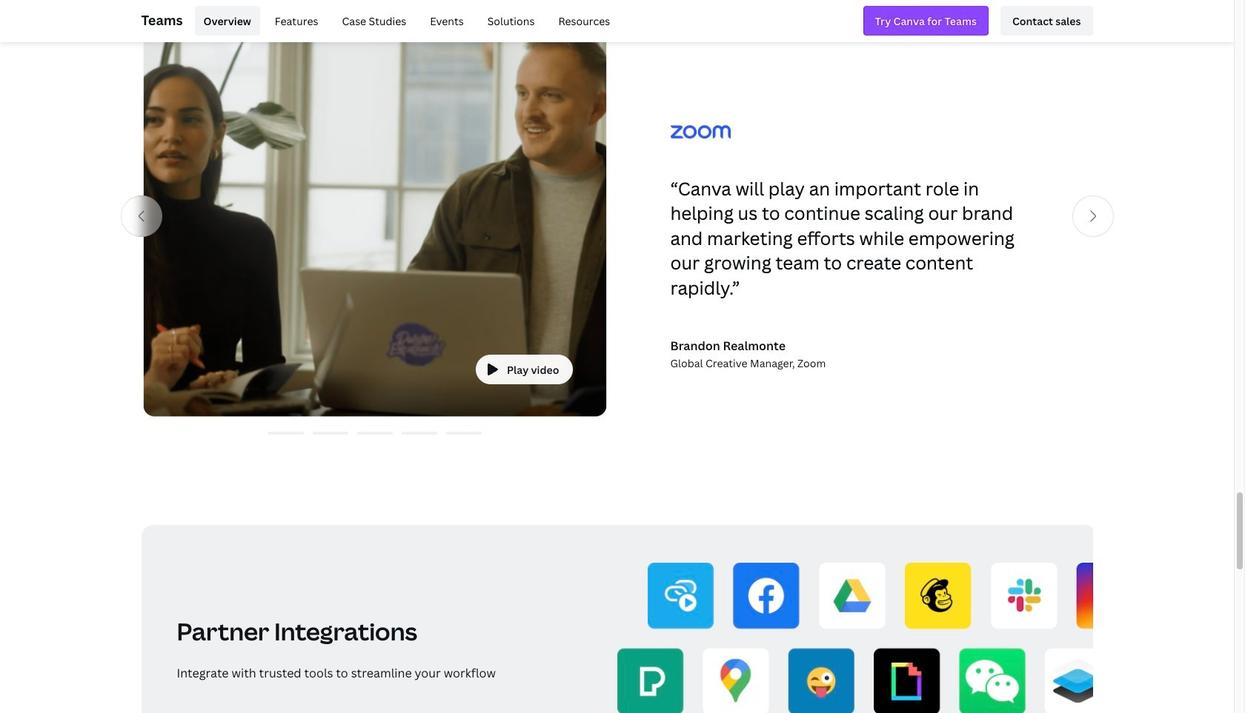 Task type: vqa. For each thing, say whether or not it's contained in the screenshot.
Social media
no



Task type: locate. For each thing, give the bounding box(es) containing it.
zoom image
[[671, 124, 731, 139]]

menu bar
[[189, 6, 619, 36]]

partner integrations image
[[617, 526, 1093, 714]]



